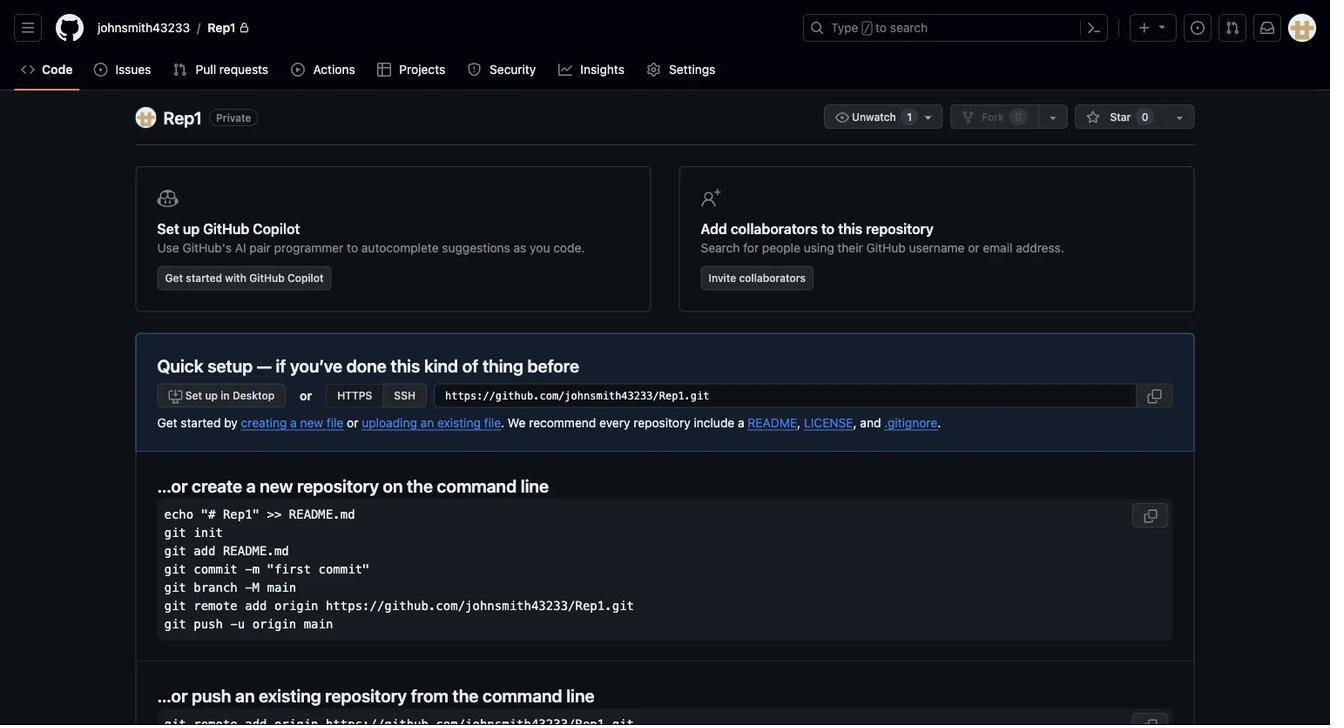 Task type: locate. For each thing, give the bounding box(es) containing it.
rep1 right owner avatar
[[163, 107, 202, 128]]

started left 'by'
[[181, 416, 221, 430]]

1 vertical spatial line
[[566, 686, 595, 706]]

add
[[194, 544, 216, 559], [245, 599, 267, 614]]

github's
[[182, 241, 232, 255]]

copy to clipboard image
[[1143, 510, 1157, 524], [1143, 720, 1157, 726]]

0 horizontal spatial add
[[194, 544, 216, 559]]

list
[[91, 14, 793, 42]]

insights
[[580, 62, 625, 77]]

0 horizontal spatial issue opened image
[[94, 63, 107, 77]]

1 vertical spatial or
[[300, 389, 312, 403]]

existing
[[437, 416, 481, 430], [259, 686, 321, 706]]

issue opened image left issues
[[94, 63, 107, 77]]

if
[[276, 355, 286, 376]]

0 vertical spatial command
[[437, 476, 517, 496]]

new right creating
[[300, 416, 323, 430]]

rep1 link up pull requests
[[201, 14, 257, 42]]

rep1
[[208, 20, 236, 35], [163, 107, 202, 128]]

and
[[860, 416, 881, 430]]

an down ssh button
[[420, 416, 434, 430]]

or left email
[[968, 241, 980, 255]]

m
[[252, 581, 260, 595]]

1 …or from the top
[[157, 476, 188, 496]]

command
[[437, 476, 517, 496], [483, 686, 562, 706]]

people
[[762, 241, 801, 255]]

get started with github copilot link
[[157, 266, 332, 291]]

1 horizontal spatial add
[[245, 599, 267, 614]]

1 vertical spatial an
[[235, 686, 255, 706]]

set up use
[[157, 220, 179, 237]]

main down commit"
[[304, 618, 333, 632]]

of
[[462, 355, 479, 376]]

invite collaborators
[[709, 272, 806, 284]]

…or
[[157, 476, 188, 496], [157, 686, 188, 706]]

programmer
[[274, 241, 344, 255]]

1 vertical spatial command
[[483, 686, 562, 706]]

0 horizontal spatial or
[[300, 389, 312, 403]]

0 vertical spatial origin
[[274, 599, 318, 614]]

1 vertical spatial …or
[[157, 686, 188, 706]]

add this repository to a list image
[[1173, 111, 1187, 125]]

code link
[[14, 57, 80, 83]]

projects
[[399, 62, 445, 77]]

repository left on
[[297, 476, 379, 496]]

an
[[420, 416, 434, 430], [235, 686, 255, 706]]

, left license
[[797, 416, 801, 430]]

1 vertical spatial origin
[[252, 618, 296, 632]]

their
[[838, 241, 863, 255]]

0 vertical spatial rep1
[[208, 20, 236, 35]]

get for get started by creating a new file or uploading an existing file .                we recommend every repository include a readme , license ,               and .gitignore .
[[157, 416, 177, 430]]

/ inside johnsmith43233 /
[[197, 20, 201, 35]]

1 vertical spatial copy to clipboard image
[[1143, 720, 1157, 726]]

1 horizontal spatial this
[[838, 220, 863, 237]]

type / to search
[[831, 20, 928, 35]]

/ for johnsmith43233
[[197, 20, 201, 35]]

1 horizontal spatial a
[[290, 416, 297, 430]]

0 right star
[[1142, 111, 1149, 123]]

0 horizontal spatial file
[[327, 416, 344, 430]]

issue opened image
[[1191, 21, 1205, 35], [94, 63, 107, 77]]

issues
[[115, 62, 151, 77]]

Clone URL text field
[[434, 384, 1137, 408]]

2 copy to clipboard image from the top
[[1143, 720, 1157, 726]]

1 vertical spatial get
[[157, 416, 177, 430]]

1 vertical spatial github
[[866, 241, 906, 255]]

0 horizontal spatial set
[[157, 220, 179, 237]]

started
[[186, 272, 222, 284], [181, 416, 221, 430]]

or down https button
[[347, 416, 358, 430]]

collaborators
[[731, 220, 818, 237], [739, 272, 806, 284]]

a right include
[[738, 416, 744, 430]]

shield image
[[467, 63, 481, 77]]

pull requests link
[[166, 57, 277, 83]]

ssh
[[394, 390, 416, 402]]

0 right fork
[[1015, 111, 1022, 123]]

to for this
[[821, 220, 835, 237]]

up
[[183, 220, 200, 237], [205, 390, 218, 402]]

0 vertical spatial or
[[968, 241, 980, 255]]

set right desktop download icon
[[185, 390, 202, 402]]

up inside set up github copilot use github's ai pair programmer to autocomplete suggestions as you code.
[[183, 220, 200, 237]]

rep1 left the lock icon
[[208, 20, 236, 35]]

desktop
[[233, 390, 275, 402]]

gear image
[[647, 63, 661, 77]]

to right programmer
[[347, 241, 358, 255]]

git pull request image
[[1226, 21, 1240, 35]]

add down "m" at the bottom of page
[[245, 599, 267, 614]]

0 horizontal spatial this
[[391, 355, 420, 376]]

origin down "first
[[274, 599, 318, 614]]

type
[[831, 20, 859, 35]]

collaborators for invite
[[739, 272, 806, 284]]

copilot up pair
[[253, 220, 300, 237]]

2 . from the left
[[938, 416, 941, 430]]

1 copy to clipboard image from the top
[[1143, 510, 1157, 524]]

readme.md up m on the bottom left of the page
[[223, 544, 289, 559]]

repository for …or push an existing repository from the command line
[[325, 686, 407, 706]]

1 horizontal spatial /
[[864, 23, 870, 35]]

issue opened image inside issues link
[[94, 63, 107, 77]]

0 vertical spatial get
[[165, 272, 183, 284]]

email
[[983, 241, 1013, 255]]

- up "m" at the bottom of page
[[245, 563, 252, 577]]

line
[[521, 476, 549, 496], [566, 686, 595, 706]]

echo "# rep1" >> readme.md git init git add readme.md git commit -m "first commit" git branch -m main git remote add origin https://github.com/johnsmith43233/rep1.git git push -u origin main
[[164, 508, 634, 632]]

0 vertical spatial to
[[876, 20, 887, 35]]

0 horizontal spatial .
[[501, 416, 505, 430]]

file down https button
[[327, 416, 344, 430]]

github down pair
[[249, 272, 285, 284]]

insights link
[[551, 57, 633, 83]]

1 horizontal spatial .
[[938, 416, 941, 430]]

- down remote
[[230, 618, 238, 632]]

repository inside add collaborators to this repository search for people using their github username or email address.
[[866, 220, 934, 237]]

to left search
[[876, 20, 887, 35]]

2 0 from the left
[[1142, 111, 1149, 123]]

1 file from the left
[[327, 416, 344, 430]]

0 vertical spatial this
[[838, 220, 863, 237]]

1 horizontal spatial or
[[347, 416, 358, 430]]

0 vertical spatial -
[[245, 563, 252, 577]]

0 vertical spatial up
[[183, 220, 200, 237]]

0 vertical spatial copilot
[[253, 220, 300, 237]]

rep1"
[[223, 508, 260, 522]]

1 vertical spatial this
[[391, 355, 420, 376]]

set inside set up github copilot use github's ai pair programmer to autocomplete suggestions as you code.
[[157, 220, 179, 237]]

started for with
[[186, 272, 222, 284]]

repository left from
[[325, 686, 407, 706]]

0 vertical spatial collaborators
[[731, 220, 818, 237]]

to inside set up github copilot use github's ai pair programmer to autocomplete suggestions as you code.
[[347, 241, 358, 255]]

readme.md down …or create a new repository on the command line
[[289, 508, 355, 522]]

/ inside type / to search
[[864, 23, 870, 35]]

up for github
[[183, 220, 200, 237]]

1 horizontal spatial rep1
[[208, 20, 236, 35]]

1 vertical spatial -
[[245, 581, 252, 595]]

0 vertical spatial an
[[420, 416, 434, 430]]

copy to clipboard image for …or create a new repository on the command line
[[1143, 510, 1157, 524]]

1 horizontal spatial line
[[566, 686, 595, 706]]

1 horizontal spatial new
[[300, 416, 323, 430]]

0 horizontal spatial rep1
[[163, 107, 202, 128]]

2 git from the top
[[164, 544, 186, 559]]

0 vertical spatial add
[[194, 544, 216, 559]]

2 …or from the top
[[157, 686, 188, 706]]

git
[[164, 526, 186, 541], [164, 544, 186, 559], [164, 563, 186, 577], [164, 581, 186, 595], [164, 599, 186, 614], [164, 618, 186, 632]]

0 horizontal spatial the
[[407, 476, 433, 496]]

pair
[[249, 241, 271, 255]]

copilot inside get started with github copilot link
[[288, 272, 324, 284]]

1 vertical spatial new
[[260, 476, 293, 496]]

1 vertical spatial started
[[181, 416, 221, 430]]

add down init
[[194, 544, 216, 559]]

invite
[[709, 272, 736, 284]]

1 vertical spatial main
[[304, 618, 333, 632]]

2 horizontal spatial to
[[876, 20, 887, 35]]

1 vertical spatial to
[[821, 220, 835, 237]]

collaborators up the people
[[731, 220, 818, 237]]

main down "first
[[267, 581, 296, 595]]

repository for …or create a new repository on the command line
[[297, 476, 379, 496]]

collaborators down the people
[[739, 272, 806, 284]]

person add image
[[701, 188, 722, 209]]

0 vertical spatial copy to clipboard image
[[1143, 510, 1157, 524]]

1 horizontal spatial to
[[821, 220, 835, 237]]

eye image
[[835, 111, 849, 125]]

0 horizontal spatial existing
[[259, 686, 321, 706]]

2 vertical spatial github
[[249, 272, 285, 284]]

uploading
[[362, 416, 417, 430]]

1
[[907, 111, 912, 123]]

this up ssh button
[[391, 355, 420, 376]]

issue opened image left git pull request image
[[1191, 21, 1205, 35]]

this up their on the top right
[[838, 220, 863, 237]]

0 vertical spatial github
[[203, 220, 249, 237]]

collaborators for add
[[731, 220, 818, 237]]

github inside get started with github copilot link
[[249, 272, 285, 284]]

. right and
[[938, 416, 941, 430]]

fork
[[982, 111, 1005, 123]]

a
[[290, 416, 297, 430], [738, 416, 744, 430], [246, 476, 256, 496]]

started down github's
[[186, 272, 222, 284]]

1 vertical spatial set
[[185, 390, 202, 402]]

quick setup — if you've done this kind of thing before
[[157, 355, 579, 376]]

0 vertical spatial push
[[194, 618, 223, 632]]

2 horizontal spatial or
[[968, 241, 980, 255]]

command palette image
[[1087, 21, 1101, 35]]

get down desktop download icon
[[157, 416, 177, 430]]

1 horizontal spatial ,
[[853, 416, 857, 430]]

1 horizontal spatial set
[[185, 390, 202, 402]]

to inside add collaborators to this repository search for people using their github username or email address.
[[821, 220, 835, 237]]

0 vertical spatial the
[[407, 476, 433, 496]]

/
[[197, 20, 201, 35], [864, 23, 870, 35]]

copilot down programmer
[[288, 272, 324, 284]]

creating
[[241, 416, 287, 430]]

set up in desktop
[[183, 390, 275, 402]]

collaborators inside add collaborators to this repository search for people using their github username or email address.
[[731, 220, 818, 237]]

an down u
[[235, 686, 255, 706]]

/ up pull
[[197, 20, 201, 35]]

2 vertical spatial to
[[347, 241, 358, 255]]

1 , from the left
[[797, 416, 801, 430]]

this inside add collaborators to this repository search for people using their github username or email address.
[[838, 220, 863, 237]]

github inside set up github copilot use github's ai pair programmer to autocomplete suggestions as you code.
[[203, 220, 249, 237]]

repo forked image
[[961, 111, 975, 125]]

0 horizontal spatial ,
[[797, 416, 801, 430]]

6 git from the top
[[164, 618, 186, 632]]

up up github's
[[183, 220, 200, 237]]

- down m on the bottom left of the page
[[245, 581, 252, 595]]

rep1 link
[[201, 14, 257, 42], [163, 107, 202, 128]]

homepage image
[[56, 14, 84, 42]]

up left "in"
[[205, 390, 218, 402]]

1 vertical spatial collaborators
[[739, 272, 806, 284]]

get down use
[[165, 272, 183, 284]]

0 vertical spatial set
[[157, 220, 179, 237]]

2 vertical spatial -
[[230, 618, 238, 632]]

0 horizontal spatial to
[[347, 241, 358, 255]]

1 0 from the left
[[1015, 111, 1022, 123]]

1 vertical spatial the
[[453, 686, 479, 706]]

0 vertical spatial issue opened image
[[1191, 21, 1205, 35]]

1 horizontal spatial existing
[[437, 416, 481, 430]]

get
[[165, 272, 183, 284], [157, 416, 177, 430]]

1 horizontal spatial up
[[205, 390, 218, 402]]

0 vertical spatial started
[[186, 272, 222, 284]]

issue opened image for git pull request image
[[1191, 21, 1205, 35]]

file left we
[[484, 416, 501, 430]]

a right creating
[[290, 416, 297, 430]]

the right from
[[453, 686, 479, 706]]

0 vertical spatial line
[[521, 476, 549, 496]]

before
[[527, 355, 579, 376]]

0 horizontal spatial 0
[[1015, 111, 1022, 123]]

rep1 link right owner avatar
[[163, 107, 202, 128]]

copilot
[[253, 220, 300, 237], [288, 272, 324, 284]]

0 horizontal spatial main
[[267, 581, 296, 595]]

security link
[[460, 57, 544, 83]]

1 horizontal spatial issue opened image
[[1191, 21, 1205, 35]]

origin right u
[[252, 618, 296, 632]]

readme.md
[[289, 508, 355, 522], [223, 544, 289, 559]]

2 file from the left
[[484, 416, 501, 430]]

new up >>
[[260, 476, 293, 496]]

0 horizontal spatial up
[[183, 220, 200, 237]]

a up rep1"
[[246, 476, 256, 496]]

1 vertical spatial issue opened image
[[94, 63, 107, 77]]

/ right type
[[864, 23, 870, 35]]

or up creating a new file link on the left of page
[[300, 389, 312, 403]]

get inside get started with github copilot link
[[165, 272, 183, 284]]

1 vertical spatial copilot
[[288, 272, 324, 284]]

johnsmith43233
[[98, 20, 190, 35]]

1 vertical spatial add
[[245, 599, 267, 614]]

repository
[[866, 220, 934, 237], [634, 416, 691, 430], [297, 476, 379, 496], [325, 686, 407, 706]]

github right their on the top right
[[866, 241, 906, 255]]

0 horizontal spatial new
[[260, 476, 293, 496]]

security
[[490, 62, 536, 77]]

1 vertical spatial push
[[192, 686, 231, 706]]

to up using
[[821, 220, 835, 237]]

https button
[[326, 384, 383, 408]]

1 horizontal spatial 0
[[1142, 111, 1149, 123]]

we
[[508, 416, 526, 430]]

notifications image
[[1261, 21, 1274, 35]]

by
[[224, 416, 238, 430]]

copy to clipboard image
[[1148, 390, 1162, 404]]

1 vertical spatial up
[[205, 390, 218, 402]]

1 horizontal spatial the
[[453, 686, 479, 706]]

1 vertical spatial rep1
[[163, 107, 202, 128]]

0 horizontal spatial line
[[521, 476, 549, 496]]

star image
[[1086, 111, 1100, 125]]

0
[[1015, 111, 1022, 123], [1142, 111, 1149, 123]]

line for …or create a new repository on the command line
[[521, 476, 549, 496]]

-
[[245, 563, 252, 577], [245, 581, 252, 595], [230, 618, 238, 632]]

, left and
[[853, 416, 857, 430]]

get for get started with github copilot
[[165, 272, 183, 284]]

.
[[501, 416, 505, 430], [938, 416, 941, 430]]

play image
[[291, 63, 305, 77]]

. left we
[[501, 416, 505, 430]]

the right on
[[407, 476, 433, 496]]

github up ai
[[203, 220, 249, 237]]

0 horizontal spatial /
[[197, 20, 201, 35]]

push
[[194, 618, 223, 632], [192, 686, 231, 706]]

desktop download image
[[169, 390, 183, 404]]

0 vertical spatial …or
[[157, 476, 188, 496]]

actions link
[[284, 57, 363, 83]]

johnsmith43233 /
[[98, 20, 201, 35]]

repository up "username"
[[866, 220, 934, 237]]

1 horizontal spatial file
[[484, 416, 501, 430]]

set for in
[[185, 390, 202, 402]]

main
[[267, 581, 296, 595], [304, 618, 333, 632]]

set
[[157, 220, 179, 237], [185, 390, 202, 402]]



Task type: describe. For each thing, give the bounding box(es) containing it.
code
[[42, 62, 73, 77]]

command for …or push an existing repository from the command line
[[483, 686, 562, 706]]

readme link
[[748, 416, 797, 430]]

2 , from the left
[[853, 416, 857, 430]]

0 vertical spatial readme.md
[[289, 508, 355, 522]]

git pull request image
[[173, 63, 187, 77]]

1 vertical spatial rep1 link
[[163, 107, 202, 128]]

4 git from the top
[[164, 581, 186, 595]]

or inside add collaborators to this repository search for people using their github username or email address.
[[968, 241, 980, 255]]

setup
[[207, 355, 253, 376]]

repository right every
[[634, 416, 691, 430]]

requests
[[219, 62, 268, 77]]

set up github copilot use github's ai pair programmer to autocomplete suggestions as you code.
[[157, 220, 585, 255]]

copy to clipboard image for …or push an existing repository from the command line
[[1143, 720, 1157, 726]]

0 horizontal spatial a
[[246, 476, 256, 496]]

set for github
[[157, 220, 179, 237]]

the for from
[[453, 686, 479, 706]]

repository for add collaborators to this repository search for people using their github username or email address.
[[866, 220, 934, 237]]

https
[[337, 390, 372, 402]]

table image
[[377, 63, 391, 77]]

command for …or create a new repository on the command line
[[437, 476, 517, 496]]

u
[[238, 618, 245, 632]]

list containing johnsmith43233 /
[[91, 14, 793, 42]]

…or for …or push an existing repository from the command line
[[157, 686, 188, 706]]

using
[[804, 241, 834, 255]]

issue opened image for git pull request icon
[[94, 63, 107, 77]]

pull requests
[[196, 62, 268, 77]]

as
[[514, 241, 526, 255]]

1 vertical spatial readme.md
[[223, 544, 289, 559]]

every
[[599, 416, 630, 430]]

search
[[890, 20, 928, 35]]

code image
[[21, 63, 35, 77]]

3 git from the top
[[164, 563, 186, 577]]

quick
[[157, 355, 203, 376]]

include
[[694, 416, 735, 430]]

0 horizontal spatial an
[[235, 686, 255, 706]]

started for by
[[181, 416, 221, 430]]

actions
[[313, 62, 355, 77]]

add
[[701, 220, 727, 237]]

creating a new file link
[[241, 416, 344, 430]]

—
[[257, 355, 272, 376]]

commit"
[[318, 563, 370, 577]]

unwatch
[[849, 111, 899, 123]]

set up in desktop link
[[157, 384, 286, 408]]

branch
[[194, 581, 238, 595]]

1 horizontal spatial an
[[420, 416, 434, 430]]

issues link
[[87, 57, 159, 83]]

thing
[[482, 355, 523, 376]]

autocomplete
[[361, 241, 439, 255]]

you've
[[290, 355, 343, 376]]

0 for star 0
[[1142, 111, 1149, 123]]

create
[[192, 476, 242, 496]]

2 horizontal spatial a
[[738, 416, 744, 430]]

0 vertical spatial existing
[[437, 416, 481, 430]]

the for on
[[407, 476, 433, 496]]

1 vertical spatial existing
[[259, 686, 321, 706]]

2 vertical spatial or
[[347, 416, 358, 430]]

"#
[[201, 508, 216, 522]]

…or create a new repository on the command line
[[157, 476, 549, 496]]

github inside add collaborators to this repository search for people using their github username or email address.
[[866, 241, 906, 255]]

for
[[743, 241, 759, 255]]

remote
[[194, 599, 238, 614]]

…or for …or create a new repository on the command line
[[157, 476, 188, 496]]

get started with github copilot
[[165, 272, 324, 284]]

add collaborators to this repository search for people using their github username or email address.
[[701, 220, 1064, 255]]

copilot inside set up github copilot use github's ai pair programmer to autocomplete suggestions as you code.
[[253, 220, 300, 237]]

line for …or push an existing repository from the command line
[[566, 686, 595, 706]]

settings link
[[640, 57, 724, 83]]

1 . from the left
[[501, 416, 505, 430]]

get started by creating a new file or uploading an existing file .                we recommend every repository include a readme , license ,               and .gitignore .
[[157, 416, 941, 430]]

license link
[[804, 416, 853, 430]]

triangle down image
[[1155, 20, 1169, 34]]

code.
[[553, 241, 585, 255]]

0 vertical spatial new
[[300, 416, 323, 430]]

star
[[1110, 111, 1131, 123]]

.gitignore link
[[884, 416, 938, 430]]

done
[[346, 355, 387, 376]]

>>
[[267, 508, 282, 522]]

up for in
[[205, 390, 218, 402]]

recommend
[[529, 416, 596, 430]]

0 for fork 0
[[1015, 111, 1022, 123]]

fork 0
[[982, 111, 1022, 123]]

owner avatar image
[[135, 107, 156, 128]]

use
[[157, 241, 179, 255]]

with
[[225, 272, 246, 284]]

search
[[701, 241, 740, 255]]

projects link
[[370, 57, 454, 83]]

1 horizontal spatial main
[[304, 618, 333, 632]]

https://github.com/johnsmith43233/rep1.git
[[326, 599, 634, 614]]

you
[[530, 241, 550, 255]]

uploading an existing file link
[[362, 416, 501, 430]]

push inside echo "# rep1" >> readme.md git init git add readme.md git commit -m "first commit" git branch -m main git remote add origin https://github.com/johnsmith43233/rep1.git git push -u origin main
[[194, 618, 223, 632]]

from
[[411, 686, 449, 706]]

see your forks of this repository image
[[1046, 111, 1060, 125]]

…or push an existing repository from the command line
[[157, 686, 595, 706]]

/ for type
[[864, 23, 870, 35]]

private
[[216, 112, 251, 124]]

5 git from the top
[[164, 599, 186, 614]]

.gitignore
[[884, 416, 938, 430]]

settings
[[669, 62, 716, 77]]

copilot image
[[157, 188, 178, 209]]

on
[[383, 476, 403, 496]]

init
[[194, 526, 223, 541]]

ssh button
[[383, 384, 427, 408]]

1 git from the top
[[164, 526, 186, 541]]

to for search
[[876, 20, 887, 35]]

suggestions
[[442, 241, 510, 255]]

kind
[[424, 355, 458, 376]]

pull
[[196, 62, 216, 77]]

graph image
[[558, 63, 572, 77]]

0 vertical spatial main
[[267, 581, 296, 595]]

ai
[[235, 241, 246, 255]]

star 0
[[1107, 111, 1149, 123]]

0 users starred this repository element
[[1136, 108, 1155, 125]]

0 vertical spatial rep1 link
[[201, 14, 257, 42]]

address.
[[1016, 241, 1064, 255]]

"first
[[267, 563, 311, 577]]

plus image
[[1138, 21, 1152, 35]]

license
[[804, 416, 853, 430]]

lock image
[[239, 23, 250, 33]]

johnsmith43233 link
[[91, 14, 197, 42]]



Task type: vqa. For each thing, say whether or not it's contained in the screenshot.
left garyorlando85
no



